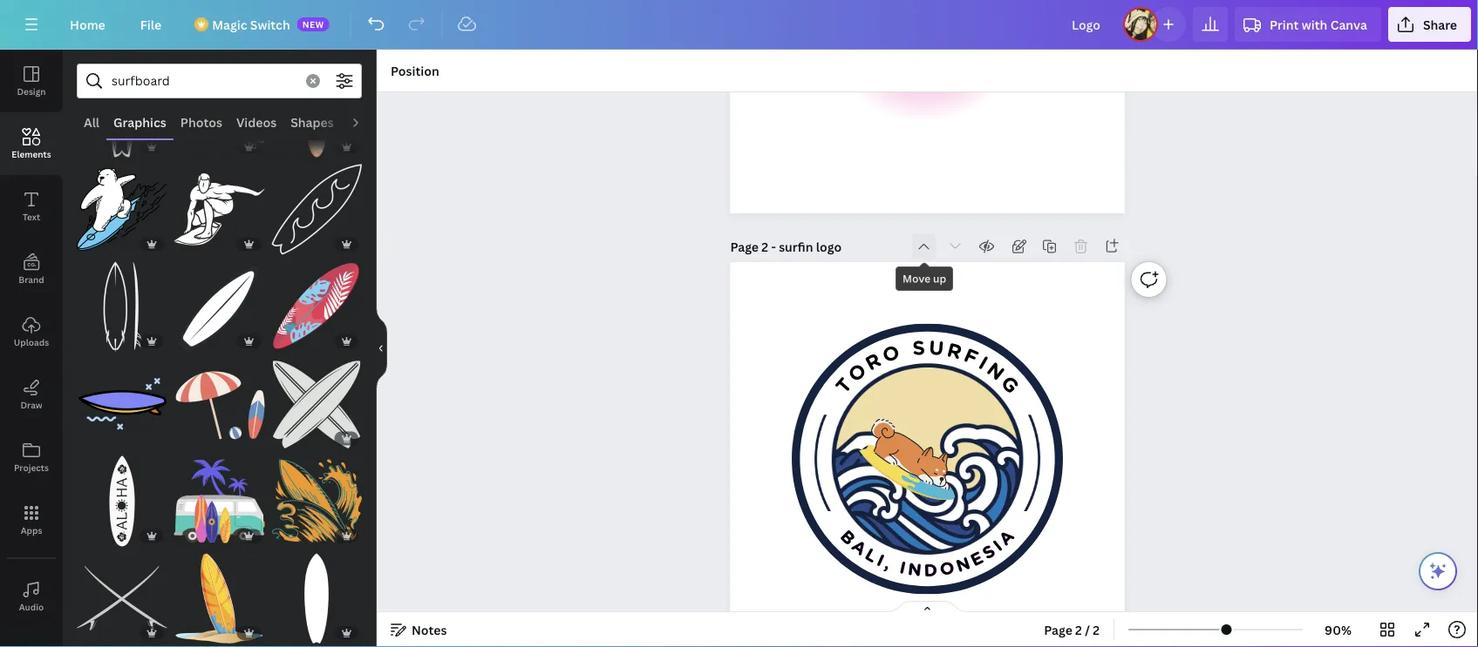 Task type: describe. For each thing, give the bounding box(es) containing it.
main menu bar
[[0, 0, 1478, 50]]

page 2 -
[[730, 239, 779, 256]]

photos button
[[173, 106, 229, 139]]

90%
[[1325, 622, 1352, 639]]

s u r f i
[[912, 336, 992, 376]]

videos image
[[0, 629, 63, 648]]

-
[[771, 239, 776, 256]]

uploads button
[[0, 301, 63, 364]]

camper minivan with surfboards image
[[174, 457, 265, 547]]

shapes
[[291, 114, 334, 130]]

magic
[[212, 16, 247, 33]]

b
[[836, 527, 860, 550]]

draw button
[[0, 364, 63, 426]]

projects
[[14, 462, 49, 474]]

o inside r o
[[879, 341, 903, 369]]

brand
[[19, 274, 44, 286]]

videos button
[[229, 106, 284, 139]]

u
[[928, 336, 945, 361]]

i inside s u r f i
[[975, 352, 992, 376]]

page 2 / 2
[[1044, 622, 1100, 639]]

s inside s u r f i
[[912, 337, 926, 361]]

r inside r o
[[861, 349, 885, 376]]

1 horizontal spatial audio button
[[341, 106, 390, 139]]

design button
[[0, 50, 63, 112]]

o inside the i n d o n e s
[[938, 558, 956, 581]]

page for page 2 -
[[730, 239, 759, 256]]

position button
[[384, 57, 446, 85]]

videos
[[236, 114, 277, 130]]

r inside s u r f i
[[945, 339, 965, 365]]

text
[[23, 211, 40, 223]]

graphics
[[113, 114, 166, 130]]

g
[[996, 372, 1024, 399]]

elements button
[[0, 112, 63, 175]]

draw
[[20, 399, 42, 411]]

print
[[1270, 16, 1299, 33]]

magic switch
[[212, 16, 290, 33]]

0 horizontal spatial a
[[848, 536, 871, 561]]

shapes button
[[284, 106, 341, 139]]

i inside the i n d o n e s
[[898, 558, 908, 580]]

blocky flat buildable umbrella and surfboard image
[[174, 360, 265, 450]]

position
[[391, 62, 439, 79]]

canva
[[1330, 16, 1367, 33]]

notes
[[412, 622, 447, 639]]

with
[[1302, 16, 1328, 33]]

Search elements search field
[[112, 65, 296, 98]]

file button
[[126, 7, 175, 42]]

text button
[[0, 175, 63, 238]]

isolated surfboard silhouette image
[[174, 262, 265, 353]]

2 horizontal spatial 2
[[1093, 622, 1100, 639]]

0 vertical spatial audio
[[348, 114, 383, 130]]

t
[[831, 374, 857, 399]]

switch
[[250, 16, 290, 33]]

new
[[302, 18, 324, 30]]

uploads
[[14, 337, 49, 348]]

side panel tab list
[[0, 50, 63, 648]]

2 horizontal spatial n
[[983, 358, 1009, 386]]

apps button
[[0, 489, 63, 552]]



Task type: vqa. For each thing, say whether or not it's contained in the screenshot.
"Evaluating" in the Evaluating Expressions Infographic link
no



Task type: locate. For each thing, give the bounding box(es) containing it.
audio up 'videos' image
[[19, 602, 44, 614]]

l i ,
[[862, 545, 894, 575]]

0 vertical spatial page
[[730, 239, 759, 256]]

audio right shapes at left top
[[348, 114, 383, 130]]

2 for /
[[1075, 622, 1082, 639]]

s
[[912, 337, 926, 361], [979, 542, 999, 565]]

i left 'g'
[[975, 352, 992, 376]]

0 vertical spatial surfboard image
[[272, 457, 362, 547]]

d inside the i n d o n e s
[[924, 561, 938, 582]]

0 horizontal spatial 2
[[762, 239, 768, 256]]

page
[[730, 239, 759, 256], [1044, 622, 1072, 639]]

n up show pages 'image'
[[954, 554, 973, 578]]

audio button
[[341, 106, 390, 139], [0, 566, 63, 629]]

0 horizontal spatial page
[[730, 239, 759, 256]]

i right e
[[989, 537, 1006, 557]]

1 vertical spatial audio button
[[0, 566, 63, 629]]

0 vertical spatial audio button
[[341, 106, 390, 139]]

e
[[967, 548, 987, 572]]

page left the -
[[730, 239, 759, 256]]

elements
[[12, 148, 51, 160]]

,
[[882, 554, 894, 575]]

n
[[983, 358, 1009, 386], [954, 554, 973, 578], [907, 560, 923, 582]]

design
[[17, 85, 46, 97]]

audio button right shapes at left top
[[341, 106, 390, 139]]

1 horizontal spatial audio
[[348, 114, 383, 130]]

n right ,
[[907, 560, 923, 582]]

0 horizontal spatial audio button
[[0, 566, 63, 629]]

i right ,
[[898, 558, 908, 580]]

1 vertical spatial page
[[1044, 622, 1072, 639]]

1 horizontal spatial s
[[979, 542, 999, 565]]

surfboard image
[[272, 457, 362, 547], [174, 554, 265, 645]]

audio inside side panel tab list
[[19, 602, 44, 614]]

page 2 / 2 button
[[1037, 617, 1107, 644]]

share button
[[1388, 7, 1471, 42]]

page inside button
[[1044, 622, 1072, 639]]

circle icon image
[[815, 347, 1040, 573]]

0 vertical spatial s
[[912, 337, 926, 361]]

2 horizontal spatial o
[[938, 558, 956, 581]]

Design title text field
[[1058, 7, 1116, 42]]

1 vertical spatial surfboard image
[[174, 554, 265, 645]]

a left ,
[[848, 536, 871, 561]]

notes button
[[384, 617, 454, 644]]

page left the /
[[1044, 622, 1072, 639]]

group
[[77, 68, 167, 158], [174, 68, 265, 158], [272, 68, 362, 158], [272, 154, 362, 255], [77, 165, 167, 255], [174, 165, 265, 255], [174, 252, 265, 353], [272, 252, 362, 353], [77, 262, 167, 353], [77, 349, 167, 450], [174, 349, 265, 450], [272, 349, 362, 450], [272, 447, 362, 547], [77, 457, 167, 547], [174, 457, 265, 547], [77, 544, 167, 645], [174, 544, 265, 645], [272, 544, 362, 645]]

0 horizontal spatial audio
[[19, 602, 44, 614]]

0 horizontal spatial r
[[861, 349, 885, 376]]

canva assistant image
[[1428, 562, 1449, 583]]

90% button
[[1310, 617, 1367, 644]]

r
[[945, 339, 965, 365], [861, 349, 885, 376]]

print with canva button
[[1235, 7, 1381, 42]]

r o
[[861, 341, 903, 376]]

brand button
[[0, 238, 63, 301]]

r right u
[[945, 339, 965, 365]]

2 for -
[[762, 239, 768, 256]]

2 left the -
[[762, 239, 768, 256]]

isolated surfboard design vector illustration image
[[272, 262, 362, 353]]

2 left the /
[[1075, 622, 1082, 639]]

all
[[84, 114, 99, 130]]

a
[[995, 527, 1019, 551], [848, 536, 871, 561]]

o
[[879, 341, 903, 369], [843, 359, 871, 388], [938, 558, 956, 581]]

print with canva
[[1270, 16, 1367, 33]]

0 horizontal spatial surfboard image
[[174, 554, 265, 645]]

0 horizontal spatial o
[[843, 359, 871, 388]]

i n d o n e s
[[898, 542, 999, 582]]

all button
[[77, 106, 106, 139]]

share
[[1423, 16, 1457, 33]]

l
[[862, 545, 881, 568]]

1 vertical spatial audio
[[19, 602, 44, 614]]

2 right the /
[[1093, 622, 1100, 639]]

photos
[[180, 114, 222, 130]]

i up show pages 'image'
[[874, 551, 888, 572]]

1 horizontal spatial page
[[1044, 622, 1072, 639]]

1 horizontal spatial 2
[[1075, 622, 1082, 639]]

audio button down apps
[[0, 566, 63, 629]]

Page title text field
[[779, 239, 843, 256]]

file
[[140, 16, 161, 33]]

1 horizontal spatial r
[[945, 339, 965, 365]]

n right f at the bottom right of the page
[[983, 358, 1009, 386]]

orange watercolor surfboard. image
[[272, 68, 362, 158]]

projects button
[[0, 426, 63, 489]]

1 vertical spatial s
[[979, 542, 999, 565]]

1 horizontal spatial surfboard image
[[272, 457, 362, 547]]

0 horizontal spatial n
[[907, 560, 923, 582]]

audio
[[348, 114, 383, 130], [19, 602, 44, 614]]

bold lined quirky surfboard image
[[77, 360, 167, 450]]

graphics button
[[106, 106, 173, 139]]

/
[[1085, 622, 1090, 639]]

d
[[924, 561, 938, 582], [924, 561, 938, 582]]

hide image
[[376, 307, 387, 391]]

2
[[762, 239, 768, 256], [1075, 622, 1082, 639], [1093, 622, 1100, 639]]

1 horizontal spatial o
[[879, 341, 903, 369]]

home
[[70, 16, 105, 33]]

0 horizontal spatial s
[[912, 337, 926, 361]]

1 horizontal spatial a
[[995, 527, 1019, 551]]

apps
[[21, 525, 42, 537]]

a right e
[[995, 527, 1019, 551]]

page for page 2 / 2
[[1044, 622, 1072, 639]]

bear polar surfboard illustration image
[[77, 165, 167, 255]]

r right "t"
[[861, 349, 885, 376]]

show pages image
[[886, 601, 969, 615]]

1 horizontal spatial n
[[954, 554, 973, 578]]

s inside the i n d o n e s
[[979, 542, 999, 565]]

i
[[975, 352, 992, 376], [989, 537, 1006, 557], [874, 551, 888, 572], [898, 558, 908, 580]]

i inside l i ,
[[874, 551, 888, 572]]

home link
[[56, 7, 119, 42]]

f
[[961, 344, 982, 371]]



